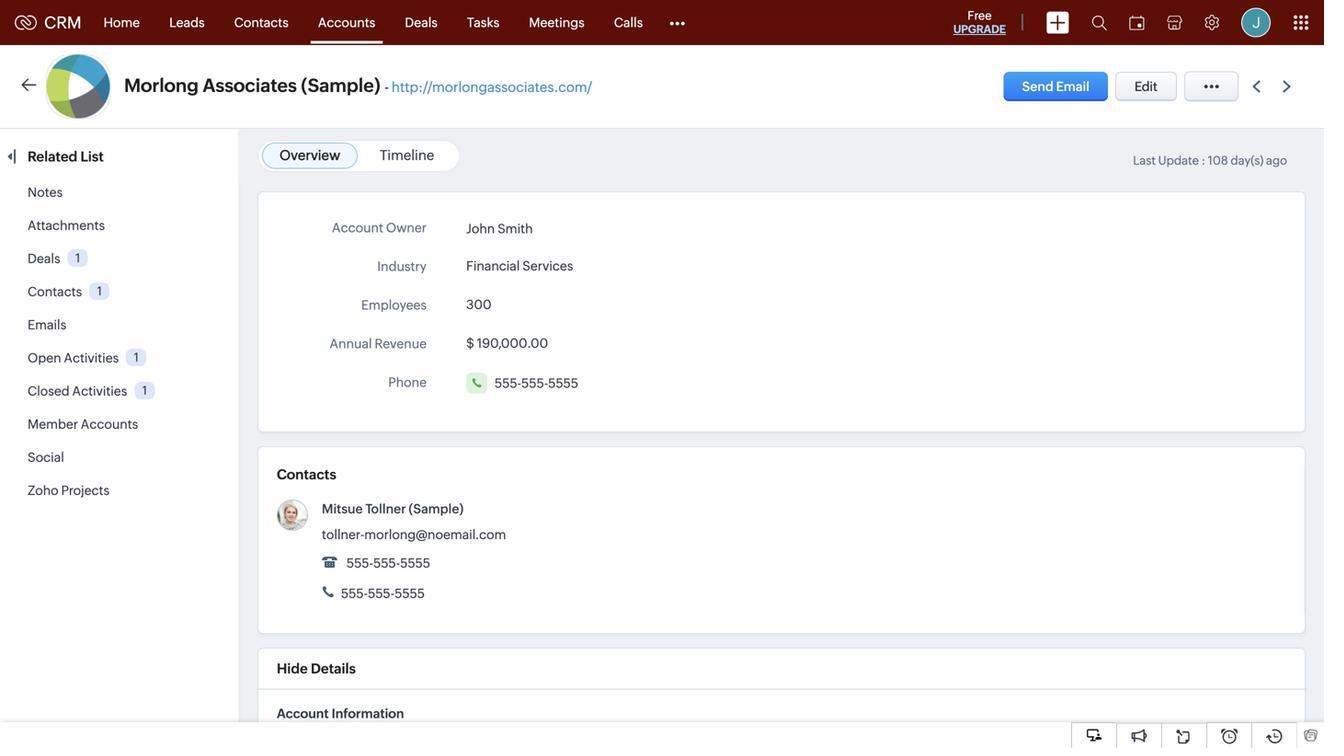 Task type: locate. For each thing, give the bounding box(es) containing it.
1 vertical spatial deals link
[[28, 251, 60, 266]]

related list
[[28, 149, 107, 165]]

open activities
[[28, 351, 119, 365]]

0 vertical spatial 555-555-5555
[[495, 376, 579, 390]]

deals link down attachments "link"
[[28, 251, 60, 266]]

555-
[[495, 376, 522, 390], [522, 376, 548, 390], [347, 556, 374, 570], [374, 556, 400, 570], [341, 586, 368, 601], [368, 586, 395, 601]]

account down hide
[[277, 706, 329, 721]]

related
[[28, 149, 77, 165]]

1 horizontal spatial accounts
[[318, 15, 376, 30]]

meetings link
[[515, 0, 600, 45]]

0 vertical spatial deals link
[[390, 0, 453, 45]]

1 down attachments "link"
[[75, 251, 80, 265]]

closed
[[28, 384, 70, 398]]

phone
[[389, 375, 427, 390]]

accounts up morlong associates (sample) - http://morlongassociates.com/
[[318, 15, 376, 30]]

1
[[75, 251, 80, 265], [97, 284, 102, 298], [134, 350, 139, 364], [142, 384, 147, 397]]

zoho projects link
[[28, 483, 110, 498]]

notes link
[[28, 185, 63, 200]]

1 right "closed activities" link
[[142, 384, 147, 397]]

(sample) for tollner
[[409, 501, 464, 516]]

$
[[466, 336, 475, 351]]

deals left tasks link at the left of page
[[405, 15, 438, 30]]

deals down attachments "link"
[[28, 251, 60, 266]]

notes
[[28, 185, 63, 200]]

0 vertical spatial deals
[[405, 15, 438, 30]]

1 for contacts
[[97, 284, 102, 298]]

5555
[[548, 376, 579, 390], [400, 556, 431, 570], [395, 586, 425, 601]]

last update : 108 day(s) ago
[[1134, 154, 1288, 167]]

hide details
[[277, 661, 356, 677]]

1 for deals
[[75, 251, 80, 265]]

account left the owner
[[332, 220, 384, 235]]

smith
[[498, 221, 533, 236]]

email
[[1057, 79, 1090, 94]]

(sample) up morlong@noemail.com
[[409, 501, 464, 516]]

activities up closed activities
[[64, 351, 119, 365]]

mitsue tollner (sample) link
[[322, 501, 464, 516]]

contacts link up the emails
[[28, 284, 82, 299]]

emails
[[28, 317, 66, 332]]

details
[[311, 661, 356, 677]]

services
[[523, 259, 574, 273]]

employees
[[361, 298, 427, 312]]

list
[[80, 149, 104, 165]]

:
[[1202, 154, 1206, 167]]

0 vertical spatial accounts
[[318, 15, 376, 30]]

0 horizontal spatial (sample)
[[301, 75, 381, 96]]

http://morlongassociates.com/ link
[[392, 79, 593, 95]]

0 horizontal spatial deals
[[28, 251, 60, 266]]

home
[[104, 15, 140, 30]]

deals link
[[390, 0, 453, 45], [28, 251, 60, 266]]

contacts up mitsue
[[277, 466, 337, 483]]

1 horizontal spatial deals link
[[390, 0, 453, 45]]

account for account owner
[[332, 220, 384, 235]]

create menu element
[[1036, 0, 1081, 45]]

1 right the open activities
[[134, 350, 139, 364]]

search element
[[1081, 0, 1119, 45]]

1 vertical spatial account
[[277, 706, 329, 721]]

free
[[968, 9, 992, 23]]

closed activities link
[[28, 384, 127, 398]]

deals link left tasks
[[390, 0, 453, 45]]

previous record image
[[1253, 81, 1261, 92]]

0 vertical spatial contacts link
[[220, 0, 303, 45]]

leads link
[[155, 0, 220, 45]]

contacts link
[[220, 0, 303, 45], [28, 284, 82, 299]]

industry
[[378, 259, 427, 274]]

owner
[[386, 220, 427, 235]]

1 vertical spatial (sample)
[[409, 501, 464, 516]]

1 vertical spatial activities
[[72, 384, 127, 398]]

1 vertical spatial accounts
[[81, 417, 138, 432]]

1 horizontal spatial (sample)
[[409, 501, 464, 516]]

search image
[[1092, 15, 1108, 30]]

0 horizontal spatial account
[[277, 706, 329, 721]]

accounts inside accounts 'link'
[[318, 15, 376, 30]]

(sample) for associates
[[301, 75, 381, 96]]

deals
[[405, 15, 438, 30], [28, 251, 60, 266]]

information
[[332, 706, 404, 721]]

timeline link
[[380, 147, 435, 163]]

tollner-
[[322, 527, 365, 542]]

$  190,000.00
[[466, 336, 549, 351]]

john
[[466, 221, 495, 236]]

contacts up the emails
[[28, 284, 82, 299]]

2 vertical spatial contacts
[[277, 466, 337, 483]]

accounts
[[318, 15, 376, 30], [81, 417, 138, 432]]

contacts up the associates
[[234, 15, 289, 30]]

activities
[[64, 351, 119, 365], [72, 384, 127, 398]]

tasks
[[467, 15, 500, 30]]

0 horizontal spatial accounts
[[81, 417, 138, 432]]

1 vertical spatial 5555
[[400, 556, 431, 570]]

update
[[1159, 154, 1200, 167]]

0 vertical spatial activities
[[64, 351, 119, 365]]

1 vertical spatial deals
[[28, 251, 60, 266]]

member accounts link
[[28, 417, 138, 432]]

(sample) left the - on the left of page
[[301, 75, 381, 96]]

calls
[[614, 15, 643, 30]]

accounts down "closed activities" link
[[81, 417, 138, 432]]

accounts link
[[303, 0, 390, 45]]

Other Modules field
[[658, 8, 698, 37]]

0 horizontal spatial contacts link
[[28, 284, 82, 299]]

contacts
[[234, 15, 289, 30], [28, 284, 82, 299], [277, 466, 337, 483]]

crm
[[44, 13, 82, 32]]

john smith
[[466, 221, 533, 236]]

1 vertical spatial contacts link
[[28, 284, 82, 299]]

contacts link up the associates
[[220, 0, 303, 45]]

morlong@noemail.com
[[365, 527, 506, 542]]

0 vertical spatial contacts
[[234, 15, 289, 30]]

2 vertical spatial 555-555-5555
[[339, 586, 425, 601]]

0 vertical spatial (sample)
[[301, 75, 381, 96]]

timeline
[[380, 147, 435, 163]]

1 up open activities link
[[97, 284, 102, 298]]

account
[[332, 220, 384, 235], [277, 706, 329, 721]]

open activities link
[[28, 351, 119, 365]]

calendar image
[[1130, 15, 1146, 30]]

member accounts
[[28, 417, 138, 432]]

activities up member accounts link
[[72, 384, 127, 398]]

mitsue
[[322, 501, 363, 516]]

annual revenue
[[330, 336, 427, 351]]

activities for closed activities
[[72, 384, 127, 398]]

(sample)
[[301, 75, 381, 96], [409, 501, 464, 516]]

1 horizontal spatial contacts link
[[220, 0, 303, 45]]

0 vertical spatial account
[[332, 220, 384, 235]]

1 horizontal spatial account
[[332, 220, 384, 235]]

1 vertical spatial contacts
[[28, 284, 82, 299]]

108
[[1209, 154, 1229, 167]]



Task type: describe. For each thing, give the bounding box(es) containing it.
attachments link
[[28, 218, 105, 233]]

home link
[[89, 0, 155, 45]]

overview
[[280, 147, 341, 163]]

crm link
[[15, 13, 82, 32]]

calls link
[[600, 0, 658, 45]]

social link
[[28, 450, 64, 465]]

tollner
[[366, 501, 406, 516]]

attachments
[[28, 218, 105, 233]]

ago
[[1267, 154, 1288, 167]]

member
[[28, 417, 78, 432]]

2 vertical spatial 5555
[[395, 586, 425, 601]]

social
[[28, 450, 64, 465]]

upgrade
[[954, 23, 1007, 35]]

hide details link
[[277, 661, 356, 677]]

projects
[[61, 483, 110, 498]]

leads
[[169, 15, 205, 30]]

0 horizontal spatial deals link
[[28, 251, 60, 266]]

last
[[1134, 154, 1157, 167]]

1 vertical spatial 555-555-5555
[[344, 556, 431, 570]]

financial services
[[466, 259, 574, 273]]

tollner-morlong@noemail.com link
[[322, 527, 506, 542]]

http://morlongassociates.com/
[[392, 79, 593, 95]]

morlong associates (sample) - http://morlongassociates.com/
[[124, 75, 593, 96]]

revenue
[[375, 336, 427, 351]]

overview link
[[280, 147, 341, 163]]

tasks link
[[453, 0, 515, 45]]

account for account information
[[277, 706, 329, 721]]

account information
[[277, 706, 404, 721]]

profile image
[[1242, 8, 1272, 37]]

emails link
[[28, 317, 66, 332]]

zoho
[[28, 483, 59, 498]]

1 for closed activities
[[142, 384, 147, 397]]

300
[[466, 297, 492, 312]]

1 for open activities
[[134, 350, 139, 364]]

annual
[[330, 336, 372, 351]]

tollner-morlong@noemail.com
[[322, 527, 506, 542]]

edit button
[[1116, 72, 1178, 101]]

free upgrade
[[954, 9, 1007, 35]]

190,000.00
[[477, 336, 549, 351]]

send email button
[[1004, 72, 1109, 101]]

mitsue tollner (sample)
[[322, 501, 464, 516]]

meetings
[[529, 15, 585, 30]]

0 vertical spatial 5555
[[548, 376, 579, 390]]

account owner
[[332, 220, 427, 235]]

open
[[28, 351, 61, 365]]

activities for open activities
[[64, 351, 119, 365]]

edit
[[1135, 79, 1158, 94]]

1 horizontal spatial deals
[[405, 15, 438, 30]]

-
[[385, 79, 389, 95]]

send email
[[1023, 79, 1090, 94]]

logo image
[[15, 15, 37, 30]]

zoho projects
[[28, 483, 110, 498]]

hide
[[277, 661, 308, 677]]

morlong
[[124, 75, 199, 96]]

financial
[[466, 259, 520, 273]]

next record image
[[1284, 81, 1295, 92]]

profile element
[[1231, 0, 1283, 45]]

associates
[[203, 75, 297, 96]]

send
[[1023, 79, 1054, 94]]

day(s)
[[1231, 154, 1264, 167]]

create menu image
[[1047, 12, 1070, 34]]

closed activities
[[28, 384, 127, 398]]



Task type: vqa. For each thing, say whether or not it's contained in the screenshot.
the CRM Link
yes



